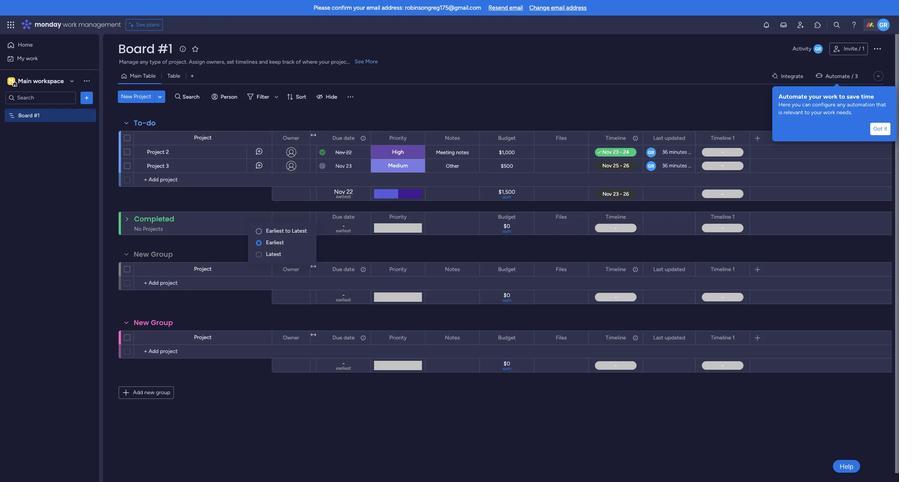 Task type: locate. For each thing, give the bounding box(es) containing it.
nov for nov 22 earliest
[[334, 189, 345, 196]]

1 owner from the top
[[283, 135, 299, 141]]

1 horizontal spatial #1
[[158, 40, 173, 58]]

due for 4th due date field from the bottom
[[333, 135, 342, 141]]

here
[[779, 101, 790, 108]]

4 priority from the top
[[389, 335, 407, 341]]

2 last from the top
[[653, 266, 663, 273]]

0 vertical spatial latest
[[292, 228, 307, 234]]

1 notes from the top
[[445, 135, 460, 141]]

0 vertical spatial v2 expand column image
[[311, 132, 316, 139]]

to-
[[134, 118, 146, 128]]

2 email from the left
[[509, 4, 523, 11]]

- earliest
[[336, 292, 351, 303], [336, 361, 351, 371]]

0 horizontal spatial table
[[143, 73, 156, 79]]

select product image
[[7, 21, 15, 29]]

0 vertical spatial /
[[859, 45, 861, 52]]

last updated for notes
[[653, 135, 685, 141]]

of
[[162, 59, 167, 65], [296, 59, 301, 65]]

3
[[855, 73, 858, 80], [166, 163, 169, 170]]

3 due from the top
[[333, 266, 342, 273]]

Owner field
[[281, 134, 301, 143], [281, 265, 301, 274], [281, 334, 301, 342]]

1 vertical spatial latest
[[266, 251, 281, 258]]

1 horizontal spatial any
[[837, 101, 846, 108]]

table down type
[[143, 73, 156, 79]]

0 horizontal spatial see
[[136, 21, 145, 28]]

nov inside nov 22 earliest
[[334, 189, 345, 196]]

of right type
[[162, 59, 167, 65]]

3 down 2
[[166, 163, 169, 170]]

1 vertical spatial new
[[134, 250, 149, 259]]

3 files field from the top
[[554, 265, 569, 274]]

meeting notes
[[436, 150, 469, 156]]

2 priority from the top
[[389, 214, 407, 220]]

0 vertical spatial last updated
[[653, 135, 685, 141]]

email
[[366, 4, 380, 11], [509, 4, 523, 11], [551, 4, 565, 11]]

1 horizontal spatial see
[[355, 58, 364, 65]]

high
[[392, 149, 404, 156]]

2 minutes from the top
[[669, 163, 687, 169]]

due date
[[333, 135, 355, 141], [333, 266, 355, 273], [333, 335, 355, 341]]

/ inside button
[[859, 45, 861, 52]]

1
[[862, 45, 864, 52], [732, 135, 735, 141], [732, 214, 735, 220], [732, 266, 735, 273], [732, 335, 735, 341]]

your up can at the right
[[809, 93, 822, 100]]

any left type
[[140, 59, 148, 65]]

1 vertical spatial last updated field
[[651, 265, 687, 274]]

timelines
[[236, 59, 258, 65]]

automate up you
[[779, 93, 807, 100]]

timeline
[[606, 135, 626, 141], [711, 135, 731, 141], [606, 214, 626, 220], [711, 214, 731, 220], [606, 266, 626, 273], [711, 266, 731, 273], [606, 335, 626, 341], [711, 335, 731, 341]]

2 date from the top
[[344, 214, 355, 220]]

new
[[144, 390, 155, 396]]

nov down 'nov 23'
[[334, 189, 345, 196]]

automate right autopilot 'image'
[[826, 73, 850, 80]]

2 vertical spatial $0
[[504, 361, 510, 367]]

1 vertical spatial $0 sum
[[503, 361, 511, 372]]

owner
[[283, 135, 299, 141], [283, 266, 299, 273], [283, 335, 299, 341]]

group
[[151, 250, 173, 259], [151, 318, 173, 328]]

4 timeline 1 from the top
[[711, 335, 735, 341]]

2 vertical spatial notes
[[445, 335, 460, 341]]

hide
[[326, 94, 337, 100]]

0 vertical spatial new group
[[134, 250, 173, 259]]

1 horizontal spatial email
[[509, 4, 523, 11]]

1 vertical spatial updated
[[665, 266, 685, 273]]

last updated for timeline
[[653, 335, 685, 341]]

email right the change
[[551, 4, 565, 11]]

1 vertical spatial new group
[[134, 318, 173, 328]]

option
[[0, 108, 99, 110]]

New Group field
[[132, 250, 175, 260], [132, 318, 175, 328]]

2 notes field from the top
[[443, 265, 462, 274]]

+ Add project text field
[[138, 279, 268, 288], [138, 347, 268, 357]]

1 horizontal spatial of
[[296, 59, 301, 65]]

2 budget field from the top
[[496, 213, 518, 222]]

autopilot image
[[816, 71, 822, 81]]

0 horizontal spatial board #1
[[18, 112, 40, 119]]

1 vertical spatial notes field
[[443, 265, 462, 274]]

angle down image
[[158, 94, 162, 100]]

plans
[[147, 21, 159, 28]]

Last updated field
[[651, 134, 687, 143], [651, 265, 687, 274], [651, 334, 687, 342]]

new for owner
[[134, 318, 149, 328]]

new group field for owner
[[132, 318, 175, 328]]

add
[[133, 390, 143, 396]]

3 timeline 1 from the top
[[711, 266, 735, 273]]

1 vertical spatial board #1
[[18, 112, 40, 119]]

1 new group from the top
[[134, 250, 173, 259]]

2 files from the top
[[556, 214, 567, 220]]

4 budget from the top
[[498, 335, 516, 341]]

$0 inside budget $0 sum
[[504, 223, 510, 230]]

1 due date from the top
[[333, 135, 355, 141]]

2 sum from the top
[[503, 229, 511, 234]]

1 budget from the top
[[498, 135, 516, 141]]

board
[[118, 40, 155, 58], [18, 112, 33, 119]]

0 vertical spatial owner
[[283, 135, 299, 141]]

0 vertical spatial nov
[[335, 150, 345, 155]]

3 - from the top
[[342, 361, 345, 368]]

of right track
[[296, 59, 301, 65]]

0 horizontal spatial /
[[851, 73, 854, 80]]

-
[[342, 223, 345, 230], [342, 292, 345, 299], [342, 361, 345, 368]]

/ for 1
[[859, 45, 861, 52]]

1 horizontal spatial automate
[[826, 73, 850, 80]]

board up manage
[[118, 40, 155, 58]]

3 timeline field from the top
[[604, 265, 628, 274]]

Priority field
[[387, 134, 409, 143], [387, 213, 409, 222], [387, 265, 409, 274], [387, 334, 409, 342]]

owners,
[[206, 59, 225, 65]]

notifications image
[[763, 21, 770, 29]]

1 vertical spatial group
[[151, 318, 173, 328]]

1 for fourth the timeline 1 field from the top
[[732, 335, 735, 341]]

1 vertical spatial automate
[[779, 93, 807, 100]]

email right resend
[[509, 4, 523, 11]]

2 vertical spatial -
[[342, 361, 345, 368]]

see plans
[[136, 21, 159, 28]]

1 vertical spatial board
[[18, 112, 33, 119]]

main right workspace icon
[[18, 77, 32, 85]]

group
[[156, 390, 170, 396]]

0 vertical spatial last
[[653, 135, 663, 141]]

collapse board header image
[[875, 73, 882, 79]]

2 vertical spatial last
[[653, 335, 663, 341]]

dapulse integrations image
[[772, 73, 778, 79]]

2 vertical spatial due date
[[333, 335, 355, 341]]

0 vertical spatial automate
[[826, 73, 850, 80]]

3 last updated field from the top
[[651, 334, 687, 342]]

2 vertical spatial notes field
[[443, 334, 462, 342]]

4 budget field from the top
[[496, 334, 518, 342]]

stands.
[[350, 59, 367, 65]]

2
[[166, 149, 169, 156]]

management
[[78, 20, 121, 29]]

1 vertical spatial notes
[[445, 266, 460, 273]]

0 vertical spatial board
[[118, 40, 155, 58]]

nov up 'nov 23'
[[335, 150, 345, 155]]

earliest
[[336, 194, 351, 199], [336, 228, 351, 234], [336, 297, 351, 303], [336, 366, 351, 371]]

2 vertical spatial new
[[134, 318, 149, 328]]

main down manage
[[130, 73, 142, 79]]

1 files from the top
[[556, 135, 567, 141]]

ago
[[688, 149, 697, 155], [688, 163, 697, 169]]

any up needs.
[[837, 101, 846, 108]]

$0 sum
[[503, 292, 511, 303], [503, 361, 511, 372]]

1 vertical spatial any
[[837, 101, 846, 108]]

3 due date from the top
[[333, 335, 355, 341]]

see left the 'plans'
[[136, 21, 145, 28]]

3 up 'save' on the top right of page
[[855, 73, 858, 80]]

Budget field
[[496, 134, 518, 143], [496, 213, 518, 222], [496, 265, 518, 274], [496, 334, 518, 342]]

1 vertical spatial - earliest
[[336, 361, 351, 371]]

2 earliest from the top
[[266, 240, 284, 246]]

Board #1 field
[[116, 40, 174, 58]]

earliest for earliest to latest
[[266, 228, 284, 234]]

2 vertical spatial nov
[[334, 189, 345, 196]]

you
[[792, 101, 801, 108]]

Notes field
[[443, 134, 462, 143], [443, 265, 462, 274], [443, 334, 462, 342]]

board #1 up type
[[118, 40, 173, 58]]

0 vertical spatial minutes
[[669, 149, 687, 155]]

2 36 minutes ago from the top
[[662, 163, 697, 169]]

due for first due date field from the bottom of the page
[[333, 335, 342, 341]]

Timeline field
[[604, 134, 628, 143], [604, 213, 628, 222], [604, 265, 628, 274], [604, 334, 628, 342]]

2 vertical spatial updated
[[665, 335, 685, 341]]

timeline 1
[[711, 135, 735, 141], [711, 214, 735, 220], [711, 266, 735, 273], [711, 335, 735, 341]]

board down the search in workspace field
[[18, 112, 33, 119]]

help button
[[833, 460, 860, 473]]

files for 4th files field
[[556, 335, 567, 341]]

/
[[859, 45, 861, 52], [851, 73, 854, 80]]

table
[[143, 73, 156, 79], [167, 73, 180, 79]]

1 sum from the top
[[503, 194, 511, 200]]

earliest inside due date - earliest
[[336, 228, 351, 234]]

#1
[[158, 40, 173, 58], [34, 112, 40, 119]]

workspace options image
[[83, 77, 91, 85]]

1 due from the top
[[333, 135, 342, 141]]

1 vertical spatial see
[[355, 58, 364, 65]]

priority
[[389, 135, 407, 141], [389, 214, 407, 220], [389, 266, 407, 273], [389, 335, 407, 341]]

1 vertical spatial #1
[[34, 112, 40, 119]]

2 updated from the top
[[665, 266, 685, 273]]

new group
[[134, 250, 173, 259], [134, 318, 173, 328]]

3 notes field from the top
[[443, 334, 462, 342]]

2 + add project text field from the top
[[138, 347, 268, 357]]

2 due from the top
[[333, 214, 342, 220]]

1 group from the top
[[151, 250, 173, 259]]

2 vertical spatial v2 expand column image
[[311, 332, 316, 339]]

1 $0 sum from the top
[[503, 292, 511, 303]]

see
[[136, 21, 145, 28], [355, 58, 364, 65]]

sum inside the $1,500 sum
[[503, 194, 511, 200]]

nov left 23
[[335, 163, 345, 169]]

0 vertical spatial new group field
[[132, 250, 175, 260]]

+ Add project text field
[[138, 175, 268, 185]]

Due date field
[[331, 134, 357, 143], [331, 213, 357, 222], [331, 265, 357, 274], [331, 334, 357, 342]]

2 earliest from the top
[[336, 228, 351, 234]]

2 notes from the top
[[445, 266, 460, 273]]

0 vertical spatial owner field
[[281, 134, 301, 143]]

Files field
[[554, 134, 569, 143], [554, 213, 569, 222], [554, 265, 569, 274], [554, 334, 569, 342]]

2 new group from the top
[[134, 318, 173, 328]]

owner for 2nd owner field from the top
[[283, 266, 299, 273]]

1 table from the left
[[143, 73, 156, 79]]

main inside button
[[130, 73, 142, 79]]

main for main table
[[130, 73, 142, 79]]

new group for owner
[[134, 318, 173, 328]]

1 vertical spatial owner field
[[281, 265, 301, 274]]

0 vertical spatial see
[[136, 21, 145, 28]]

3 timeline 1 field from the top
[[709, 265, 737, 274]]

budget for fourth budget field from the bottom
[[498, 135, 516, 141]]

2 last updated field from the top
[[651, 265, 687, 274]]

Timeline 1 field
[[709, 134, 737, 143], [709, 213, 737, 222], [709, 265, 737, 274], [709, 334, 737, 342]]

0 horizontal spatial automate
[[779, 93, 807, 100]]

3 notes from the top
[[445, 335, 460, 341]]

2 vertical spatial to
[[285, 228, 290, 234]]

1 vertical spatial last
[[653, 266, 663, 273]]

change email address
[[529, 4, 587, 11]]

0 horizontal spatial of
[[162, 59, 167, 65]]

1 priority from the top
[[389, 135, 407, 141]]

budget
[[498, 135, 516, 141], [498, 214, 516, 220], [498, 266, 516, 273], [498, 335, 516, 341]]

22 inside nov 22 earliest
[[346, 189, 353, 196]]

#1 down the search in workspace field
[[34, 112, 40, 119]]

greg robinson image
[[877, 19, 890, 31]]

2 v2 expand column image from the top
[[311, 264, 316, 270]]

0 vertical spatial 36
[[662, 149, 668, 155]]

0 horizontal spatial 3
[[166, 163, 169, 170]]

3 last updated from the top
[[653, 335, 685, 341]]

1 horizontal spatial table
[[167, 73, 180, 79]]

inbox image
[[780, 21, 787, 29]]

project inside button
[[134, 93, 151, 100]]

budget $0 sum
[[498, 214, 516, 234]]

2 ago from the top
[[688, 163, 697, 169]]

dapulse checkmark sign image
[[597, 148, 601, 157]]

2 group from the top
[[151, 318, 173, 328]]

last for timeline
[[653, 335, 663, 341]]

2 due date from the top
[[333, 266, 355, 273]]

configure
[[812, 101, 836, 108]]

invite
[[844, 45, 857, 52]]

/ right 'invite'
[[859, 45, 861, 52]]

1 vertical spatial 22
[[346, 189, 353, 196]]

board #1 down the search in workspace field
[[18, 112, 40, 119]]

work
[[63, 20, 77, 29], [26, 55, 38, 62], [823, 93, 838, 100], [823, 109, 835, 116]]

1 vertical spatial 36 minutes ago
[[662, 163, 697, 169]]

home
[[18, 42, 33, 48]]

0 vertical spatial + add project text field
[[138, 279, 268, 288]]

1 for 3rd the timeline 1 field from the bottom of the page
[[732, 214, 735, 220]]

please confirm your email address: robinsongreg175@gmail.com
[[314, 4, 481, 11]]

board inside list box
[[18, 112, 33, 119]]

3 owner from the top
[[283, 335, 299, 341]]

any inside automate your work to save time here you can configure any automation that is relevant to your work needs.
[[837, 101, 846, 108]]

arrow down image
[[272, 92, 281, 101]]

resend email
[[488, 4, 523, 11]]

1 36 minutes ago from the top
[[662, 149, 697, 155]]

1 priority field from the top
[[387, 134, 409, 143]]

0 vertical spatial group
[[151, 250, 173, 259]]

1 files field from the top
[[554, 134, 569, 143]]

any
[[140, 59, 148, 65], [837, 101, 846, 108]]

1 vertical spatial new group field
[[132, 318, 175, 328]]

confirm
[[332, 4, 352, 11]]

email left the address:
[[366, 4, 380, 11]]

due date - earliest
[[333, 214, 355, 234]]

options image
[[83, 94, 91, 102]]

22 down 23
[[346, 189, 353, 196]]

minutes
[[669, 149, 687, 155], [669, 163, 687, 169]]

to
[[839, 93, 845, 100], [805, 109, 810, 116], [285, 228, 290, 234]]

due for third due date field from the top
[[333, 266, 342, 273]]

2 budget from the top
[[498, 214, 516, 220]]

0 vertical spatial notes
[[445, 135, 460, 141]]

1 earliest from the top
[[266, 228, 284, 234]]

4 timeline field from the top
[[604, 334, 628, 342]]

column information image
[[360, 135, 366, 141], [632, 135, 639, 141], [632, 267, 639, 273], [360, 335, 366, 341], [632, 335, 639, 341]]

0 vertical spatial 36 minutes ago
[[662, 149, 697, 155]]

main for main workspace
[[18, 77, 32, 85]]

0 vertical spatial notes field
[[443, 134, 462, 143]]

sum
[[503, 194, 511, 200], [503, 229, 511, 234], [503, 298, 511, 303], [503, 366, 511, 372]]

1 vertical spatial v2 expand column image
[[311, 264, 316, 270]]

see for see more
[[355, 58, 364, 65]]

new project button
[[118, 91, 154, 103]]

your right confirm
[[353, 4, 365, 11]]

#1 up type
[[158, 40, 173, 58]]

1 vertical spatial last updated
[[653, 266, 685, 273]]

4 sum from the top
[[503, 366, 511, 372]]

due date for 4th due date field from the bottom
[[333, 135, 355, 141]]

main table button
[[118, 70, 162, 82]]

v2 expand column image
[[311, 132, 316, 139], [311, 264, 316, 270], [311, 332, 316, 339]]

0 horizontal spatial #1
[[34, 112, 40, 119]]

main inside workspace selection element
[[18, 77, 32, 85]]

nov 23
[[335, 163, 352, 169]]

2 owner from the top
[[283, 266, 299, 273]]

see inside button
[[136, 21, 145, 28]]

4 files field from the top
[[554, 334, 569, 342]]

2 vertical spatial last updated
[[653, 335, 685, 341]]

1 $0 from the top
[[504, 223, 510, 230]]

0 vertical spatial - earliest
[[336, 292, 351, 303]]

new for due date
[[134, 250, 149, 259]]

$0
[[504, 223, 510, 230], [504, 292, 510, 299], [504, 361, 510, 367]]

1 earliest from the top
[[336, 194, 351, 199]]

1 vertical spatial $0
[[504, 292, 510, 299]]

3 files from the top
[[556, 266, 567, 273]]

your
[[353, 4, 365, 11], [319, 59, 330, 65], [809, 93, 822, 100], [811, 109, 822, 116]]

0 horizontal spatial latest
[[266, 251, 281, 258]]

resend email link
[[488, 4, 523, 11]]

help image
[[850, 21, 858, 29]]

36
[[662, 149, 668, 155], [662, 163, 668, 169]]

new
[[121, 93, 132, 100], [134, 250, 149, 259], [134, 318, 149, 328]]

column information image
[[360, 267, 366, 273]]

1 vertical spatial + add project text field
[[138, 347, 268, 357]]

due
[[333, 135, 342, 141], [333, 214, 342, 220], [333, 266, 342, 273], [333, 335, 342, 341]]

2 vertical spatial owner field
[[281, 334, 301, 342]]

project
[[331, 59, 349, 65]]

3 last from the top
[[653, 335, 663, 341]]

Completed field
[[132, 214, 176, 224]]

automate inside automate your work to save time here you can configure any automation that is relevant to your work needs.
[[779, 93, 807, 100]]

0 vertical spatial updated
[[665, 135, 685, 141]]

1 updated from the top
[[665, 135, 685, 141]]

0 vertical spatial ago
[[688, 149, 697, 155]]

/ up 'save' on the top right of page
[[851, 73, 854, 80]]

0 vertical spatial due date
[[333, 135, 355, 141]]

nov for nov 23
[[335, 163, 345, 169]]

0 horizontal spatial email
[[366, 4, 380, 11]]

0 vertical spatial $0 sum
[[503, 292, 511, 303]]

work right my
[[26, 55, 38, 62]]

0 vertical spatial -
[[342, 223, 345, 230]]

$1,500
[[499, 189, 515, 196]]

0 horizontal spatial board
[[18, 112, 33, 119]]

4 due from the top
[[333, 335, 342, 341]]

nov
[[335, 150, 345, 155], [335, 163, 345, 169], [334, 189, 345, 196]]

1 vertical spatial -
[[342, 292, 345, 299]]

3 email from the left
[[551, 4, 565, 11]]

2 horizontal spatial to
[[839, 93, 845, 100]]

4 files from the top
[[556, 335, 567, 341]]

1 - from the top
[[342, 223, 345, 230]]

1 email from the left
[[366, 4, 380, 11]]

table down project.
[[167, 73, 180, 79]]

2 vertical spatial last updated field
[[651, 334, 687, 342]]

3 budget from the top
[[498, 266, 516, 273]]

group for due date
[[151, 250, 173, 259]]

2 - earliest from the top
[[336, 361, 351, 371]]

0 vertical spatial new
[[121, 93, 132, 100]]

1 vertical spatial minutes
[[669, 163, 687, 169]]

2 $0 sum from the top
[[503, 361, 511, 372]]

see left the more
[[355, 58, 364, 65]]

22 up 23
[[346, 150, 352, 155]]

1 vertical spatial 36
[[662, 163, 668, 169]]

1 last from the top
[[653, 135, 663, 141]]

options image
[[873, 44, 882, 53]]

notes field for files
[[443, 334, 462, 342]]

menu image
[[347, 93, 354, 101]]

/ for 3
[[851, 73, 854, 80]]

2 new group field from the top
[[132, 318, 175, 328]]

1 new group field from the top
[[132, 250, 175, 260]]

last updated field for timeline 1
[[651, 265, 687, 274]]

0 horizontal spatial main
[[18, 77, 32, 85]]

automate for your
[[779, 93, 807, 100]]

1 vertical spatial ago
[[688, 163, 697, 169]]

1 vertical spatial due date
[[333, 266, 355, 273]]

23
[[346, 163, 352, 169]]



Task type: describe. For each thing, give the bounding box(es) containing it.
completed
[[134, 214, 174, 224]]

$1,000
[[499, 150, 515, 155]]

1 date from the top
[[344, 135, 355, 141]]

automation
[[847, 101, 875, 108]]

4 due date field from the top
[[331, 334, 357, 342]]

work inside my work button
[[26, 55, 38, 62]]

type
[[150, 59, 161, 65]]

hide button
[[313, 91, 342, 103]]

project 3
[[147, 163, 169, 170]]

last for timeline 1
[[653, 266, 663, 273]]

is
[[779, 109, 782, 116]]

automate / 3
[[826, 73, 858, 80]]

1 horizontal spatial board
[[118, 40, 155, 58]]

1 ago from the top
[[688, 149, 697, 155]]

got it button
[[870, 123, 891, 135]]

to-do
[[134, 118, 156, 128]]

files for 3rd files field from the top of the page
[[556, 266, 567, 273]]

4 date from the top
[[344, 335, 355, 341]]

keep
[[269, 59, 281, 65]]

last updated field for timeline
[[651, 334, 687, 342]]

22 for nov 22
[[346, 150, 352, 155]]

got it
[[873, 126, 887, 132]]

2 timeline 1 from the top
[[711, 214, 735, 220]]

2 priority field from the top
[[387, 213, 409, 222]]

group for owner
[[151, 318, 173, 328]]

2 - from the top
[[342, 292, 345, 299]]

can
[[802, 101, 811, 108]]

filter
[[257, 94, 269, 100]]

1 timeline 1 field from the top
[[709, 134, 737, 143]]

add new group
[[133, 390, 170, 396]]

integrate
[[781, 73, 803, 80]]

change email address link
[[529, 4, 587, 11]]

invite members image
[[797, 21, 805, 29]]

last for notes
[[653, 135, 663, 141]]

m
[[9, 78, 14, 84]]

22 for nov 22 earliest
[[346, 189, 353, 196]]

3 priority field from the top
[[387, 265, 409, 274]]

2 36 from the top
[[662, 163, 668, 169]]

main workspace
[[18, 77, 64, 85]]

address:
[[382, 4, 404, 11]]

files for third files field from the bottom
[[556, 214, 567, 220]]

person button
[[208, 91, 242, 103]]

owner for first owner field from the bottom of the page
[[283, 335, 299, 341]]

1 inside "invite / 1" button
[[862, 45, 864, 52]]

3 due date field from the top
[[331, 265, 357, 274]]

priority for 2nd priority field from the bottom
[[389, 266, 407, 273]]

4 earliest from the top
[[336, 366, 351, 371]]

3 owner field from the top
[[281, 334, 301, 342]]

your down the configure
[[811, 109, 822, 116]]

0 vertical spatial any
[[140, 59, 148, 65]]

0 horizontal spatial to
[[285, 228, 290, 234]]

due date for first due date field from the bottom of the page
[[333, 335, 355, 341]]

To-do field
[[132, 118, 158, 128]]

add to favorites image
[[191, 45, 199, 53]]

earliest for earliest
[[266, 240, 284, 246]]

2 table from the left
[[167, 73, 180, 79]]

it
[[884, 126, 887, 132]]

1 horizontal spatial latest
[[292, 228, 307, 234]]

date inside due date - earliest
[[344, 214, 355, 220]]

updated for timeline 1
[[665, 266, 685, 273]]

meeting
[[436, 150, 455, 156]]

$500
[[501, 163, 513, 169]]

manage any type of project. assign owners, set timelines and keep track of where your project stands.
[[119, 59, 367, 65]]

more
[[365, 58, 378, 65]]

my work
[[17, 55, 38, 62]]

needs.
[[836, 109, 852, 116]]

2 timeline 1 field from the top
[[709, 213, 737, 222]]

my work button
[[5, 52, 84, 65]]

1 notes field from the top
[[443, 134, 462, 143]]

1 - earliest from the top
[[336, 292, 351, 303]]

show board description image
[[178, 45, 187, 53]]

invite / 1 button
[[829, 43, 868, 55]]

got
[[873, 126, 883, 132]]

#1 inside list box
[[34, 112, 40, 119]]

budget for 3rd budget field from the top of the page
[[498, 266, 516, 273]]

medium
[[388, 163, 408, 169]]

new project
[[121, 93, 151, 100]]

1 horizontal spatial board #1
[[118, 40, 173, 58]]

new inside button
[[121, 93, 132, 100]]

where
[[302, 59, 317, 65]]

2 timeline field from the top
[[604, 213, 628, 222]]

files for fourth files field from the bottom of the page
[[556, 135, 567, 141]]

email for resend email
[[509, 4, 523, 11]]

2 files field from the top
[[554, 213, 569, 222]]

search everything image
[[833, 21, 841, 29]]

nov 22
[[335, 150, 352, 155]]

4 timeline 1 field from the top
[[709, 334, 737, 342]]

last updated field for notes
[[651, 134, 687, 143]]

owner for first owner field from the top of the page
[[283, 135, 299, 141]]

project.
[[169, 59, 187, 65]]

Search in workspace field
[[16, 93, 65, 102]]

Search field
[[181, 91, 204, 102]]

workspace
[[33, 77, 64, 85]]

manage
[[119, 59, 138, 65]]

- inside due date - earliest
[[342, 223, 345, 230]]

please
[[314, 4, 330, 11]]

activity
[[793, 45, 812, 52]]

v2 search image
[[175, 92, 181, 101]]

help
[[840, 463, 854, 471]]

monday
[[35, 20, 61, 29]]

updated for notes
[[665, 135, 685, 141]]

main table
[[130, 73, 156, 79]]

notes for files
[[445, 266, 460, 273]]

1 minutes from the top
[[669, 149, 687, 155]]

1 due date field from the top
[[331, 134, 357, 143]]

automate for /
[[826, 73, 850, 80]]

see plans button
[[125, 19, 163, 31]]

1 of from the left
[[162, 59, 167, 65]]

email for change email address
[[551, 4, 565, 11]]

activity button
[[790, 43, 826, 55]]

3 $0 from the top
[[504, 361, 510, 367]]

2 owner field from the top
[[281, 265, 301, 274]]

save
[[847, 93, 860, 100]]

4 priority field from the top
[[387, 334, 409, 342]]

that
[[876, 101, 886, 108]]

invite / 1
[[844, 45, 864, 52]]

1 horizontal spatial to
[[805, 109, 810, 116]]

add view image
[[191, 73, 194, 79]]

home button
[[5, 39, 84, 51]]

earliest inside nov 22 earliest
[[336, 194, 351, 199]]

board #1 inside list box
[[18, 112, 40, 119]]

priority for first priority field
[[389, 135, 407, 141]]

relevant
[[784, 109, 803, 116]]

notes
[[456, 150, 469, 156]]

nov 22 earliest
[[334, 189, 353, 199]]

nov for nov 22
[[335, 150, 345, 155]]

work down the configure
[[823, 109, 835, 116]]

person
[[221, 94, 237, 100]]

new group field for due date
[[132, 250, 175, 260]]

1 for first the timeline 1 field
[[732, 135, 735, 141]]

notes field for budget
[[443, 265, 462, 274]]

my
[[17, 55, 25, 62]]

do
[[146, 118, 156, 128]]

new group for due date
[[134, 250, 173, 259]]

workspace selection element
[[7, 76, 65, 87]]

1 owner field from the top
[[281, 134, 301, 143]]

3 v2 expand column image from the top
[[311, 332, 316, 339]]

due inside due date - earliest
[[333, 214, 342, 220]]

automate your work to save time here you can configure any automation that is relevant to your work needs.
[[779, 93, 886, 116]]

board #1 list box
[[0, 107, 99, 227]]

1 timeline field from the top
[[604, 134, 628, 143]]

address
[[566, 4, 587, 11]]

0 vertical spatial to
[[839, 93, 845, 100]]

0 vertical spatial 3
[[855, 73, 858, 80]]

time
[[861, 93, 874, 100]]

budget for 1st budget field from the bottom of the page
[[498, 335, 516, 341]]

apps image
[[814, 21, 822, 29]]

automate your work to save time heading
[[779, 93, 891, 101]]

earliest to latest
[[266, 228, 307, 234]]

1 v2 expand column image from the top
[[311, 132, 316, 139]]

v2 done deadline image
[[319, 149, 325, 156]]

assign
[[189, 59, 205, 65]]

2 due date field from the top
[[331, 213, 357, 222]]

set
[[227, 59, 234, 65]]

1 timeline 1 from the top
[[711, 135, 735, 141]]

other
[[446, 163, 459, 169]]

sort button
[[283, 91, 311, 103]]

last updated for timeline 1
[[653, 266, 685, 273]]

3 date from the top
[[344, 266, 355, 273]]

3 earliest from the top
[[336, 297, 351, 303]]

table button
[[162, 70, 186, 82]]

and
[[259, 59, 268, 65]]

track
[[282, 59, 295, 65]]

workspace image
[[7, 77, 15, 85]]

your right where
[[319, 59, 330, 65]]

1 for 3rd the timeline 1 field
[[732, 266, 735, 273]]

work right monday
[[63, 20, 77, 29]]

robinsongreg175@gmail.com
[[405, 4, 481, 11]]

3 budget field from the top
[[496, 265, 518, 274]]

0 vertical spatial #1
[[158, 40, 173, 58]]

1 budget field from the top
[[496, 134, 518, 143]]

see more
[[355, 58, 378, 65]]

due date for third due date field from the top
[[333, 266, 355, 273]]

see for see plans
[[136, 21, 145, 28]]

1 vertical spatial 3
[[166, 163, 169, 170]]

filter button
[[244, 91, 281, 103]]

notes for budget
[[445, 335, 460, 341]]

work up the configure
[[823, 93, 838, 100]]

1 36 from the top
[[662, 149, 668, 155]]

sum inside budget $0 sum
[[503, 229, 511, 234]]

priority for first priority field from the bottom of the page
[[389, 335, 407, 341]]

add new group button
[[119, 387, 174, 399]]

project 2
[[147, 149, 169, 156]]

3 sum from the top
[[503, 298, 511, 303]]

see more link
[[354, 58, 379, 66]]

2 $0 from the top
[[504, 292, 510, 299]]

2 of from the left
[[296, 59, 301, 65]]

updated for timeline
[[665, 335, 685, 341]]

priority for second priority field from the top of the page
[[389, 214, 407, 220]]

monday work management
[[35, 20, 121, 29]]

1 + add project text field from the top
[[138, 279, 268, 288]]



Task type: vqa. For each thing, say whether or not it's contained in the screenshot.
Stuck
no



